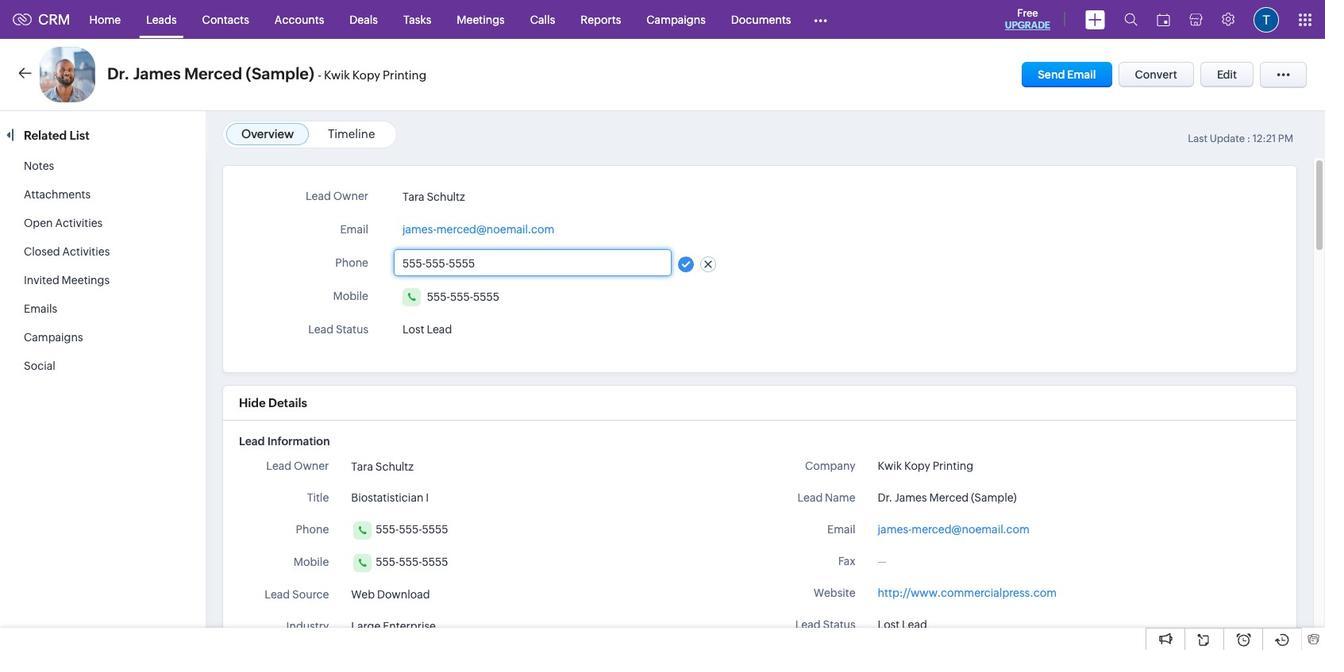 Task type: vqa. For each thing, say whether or not it's contained in the screenshot.


Task type: describe. For each thing, give the bounding box(es) containing it.
http://www.commercialpress.com
[[878, 587, 1057, 600]]

555-555-5555 for phone
[[376, 523, 448, 536]]

website
[[814, 587, 856, 600]]

reports
[[581, 13, 621, 26]]

reports link
[[568, 0, 634, 39]]

related
[[24, 129, 67, 142]]

accounts
[[275, 13, 324, 26]]

attachments
[[24, 188, 91, 201]]

merced@noemail.com for bottom james-merced@noemail.com link
[[912, 523, 1030, 536]]

meetings inside meetings link
[[457, 13, 505, 26]]

home
[[89, 13, 121, 26]]

send
[[1038, 68, 1065, 81]]

timeline
[[328, 127, 375, 141]]

edit
[[1218, 68, 1237, 81]]

deals link
[[337, 0, 391, 39]]

send email button
[[1022, 62, 1112, 87]]

home link
[[77, 0, 134, 39]]

enterprise
[[383, 620, 436, 633]]

create menu image
[[1086, 10, 1106, 29]]

tasks
[[403, 13, 432, 26]]

1 horizontal spatial lead status
[[796, 619, 856, 631]]

profile image
[[1254, 7, 1280, 32]]

update
[[1210, 133, 1245, 145]]

0 vertical spatial lost
[[403, 323, 425, 336]]

owner for title
[[294, 460, 329, 473]]

1 vertical spatial campaigns link
[[24, 331, 83, 344]]

dr. james merced (sample) - kwik kopy printing
[[107, 64, 427, 83]]

calendar image
[[1157, 13, 1171, 26]]

1 horizontal spatial james-
[[878, 523, 912, 536]]

contacts link
[[190, 0, 262, 39]]

free upgrade
[[1005, 7, 1051, 31]]

convert button
[[1119, 62, 1194, 87]]

lead information
[[239, 435, 330, 448]]

deals
[[350, 13, 378, 26]]

0 vertical spatial james-merced@noemail.com link
[[403, 218, 555, 236]]

upgrade
[[1005, 20, 1051, 31]]

send email
[[1038, 68, 1096, 81]]

:
[[1247, 133, 1251, 145]]

0 horizontal spatial lead status
[[308, 323, 369, 336]]

biostatistician
[[351, 492, 424, 504]]

web
[[351, 589, 375, 601]]

555-555-5555 for mobile
[[376, 556, 448, 569]]

0 vertical spatial 5555
[[473, 291, 500, 304]]

tara schultz for title
[[351, 461, 414, 473]]

mobile for source
[[294, 556, 329, 569]]

crm
[[38, 11, 70, 28]]

james for dr. james merced (sample)
[[895, 492, 927, 504]]

printing inside dr. james merced (sample) - kwik kopy printing
[[383, 68, 427, 82]]

biostatistician i
[[351, 492, 429, 504]]

hide
[[239, 396, 266, 410]]

search image
[[1125, 13, 1138, 26]]

1 vertical spatial kwik
[[878, 460, 902, 473]]

social link
[[24, 360, 55, 373]]

1 vertical spatial james-merced@noemail.com link
[[878, 522, 1030, 539]]

overview
[[241, 127, 294, 141]]

timeline link
[[328, 127, 375, 141]]

closed activities link
[[24, 245, 110, 258]]

1 vertical spatial kopy
[[905, 460, 931, 473]]

dr. james merced (sample)
[[878, 492, 1017, 504]]

1 horizontal spatial campaigns link
[[634, 0, 719, 39]]

invited meetings
[[24, 274, 110, 287]]

edit button
[[1201, 62, 1254, 87]]

merced for dr. james merced (sample) - kwik kopy printing
[[184, 64, 242, 83]]

download
[[377, 589, 430, 601]]

lead owner for title
[[266, 460, 329, 473]]

create menu element
[[1076, 0, 1115, 39]]

pm
[[1279, 133, 1294, 145]]

1 horizontal spatial lost
[[878, 619, 900, 631]]

(sample) for dr. james merced (sample) - kwik kopy printing
[[246, 64, 314, 83]]

large enterprise
[[351, 620, 436, 633]]

email for the top james-merced@noemail.com link
[[340, 223, 369, 236]]

meetings link
[[444, 0, 518, 39]]

james for dr. james merced (sample) - kwik kopy printing
[[133, 64, 181, 83]]

calls link
[[518, 0, 568, 39]]

invited meetings link
[[24, 274, 110, 287]]

5555 for phone
[[422, 523, 448, 536]]

closed activities
[[24, 245, 110, 258]]

email for bottom james-merced@noemail.com link
[[828, 523, 856, 536]]

phone for title
[[296, 523, 329, 536]]

tara schultz for email
[[403, 191, 465, 204]]

free
[[1018, 7, 1039, 19]]

5555 for mobile
[[422, 556, 448, 569]]

last update : 12:21 pm
[[1188, 133, 1294, 145]]

profile element
[[1245, 0, 1289, 39]]

source
[[292, 589, 329, 601]]

12:21
[[1253, 133, 1277, 145]]

closed
[[24, 245, 60, 258]]



Task type: locate. For each thing, give the bounding box(es) containing it.
tasks link
[[391, 0, 444, 39]]

1 vertical spatial campaigns
[[24, 331, 83, 344]]

0 vertical spatial james-
[[403, 223, 437, 236]]

web download
[[351, 589, 430, 601]]

0 horizontal spatial campaigns link
[[24, 331, 83, 344]]

1 vertical spatial phone
[[296, 523, 329, 536]]

1 horizontal spatial kopy
[[905, 460, 931, 473]]

1 vertical spatial mobile
[[294, 556, 329, 569]]

owner for email
[[333, 190, 369, 203]]

campaigns link right reports
[[634, 0, 719, 39]]

1 horizontal spatial email
[[828, 523, 856, 536]]

kopy
[[353, 68, 380, 82], [905, 460, 931, 473]]

email inside send email 'button'
[[1068, 68, 1096, 81]]

tara
[[403, 191, 425, 204], [351, 461, 373, 473]]

0 horizontal spatial mobile
[[294, 556, 329, 569]]

search element
[[1115, 0, 1148, 39]]

information
[[267, 435, 330, 448]]

1 horizontal spatial merced@noemail.com
[[912, 523, 1030, 536]]

list
[[69, 129, 90, 142]]

mobile
[[333, 290, 369, 303], [294, 556, 329, 569]]

1 vertical spatial meetings
[[62, 274, 110, 287]]

0 vertical spatial mobile
[[333, 290, 369, 303]]

lead source
[[265, 589, 329, 601]]

merced@noemail.com
[[437, 223, 555, 236], [912, 523, 1030, 536]]

james
[[133, 64, 181, 83], [895, 492, 927, 504]]

2 horizontal spatial email
[[1068, 68, 1096, 81]]

5555
[[473, 291, 500, 304], [422, 523, 448, 536], [422, 556, 448, 569]]

Other Modules field
[[804, 7, 838, 32]]

1 horizontal spatial owner
[[333, 190, 369, 203]]

contacts
[[202, 13, 249, 26]]

printing down tasks
[[383, 68, 427, 82]]

owner down timeline
[[333, 190, 369, 203]]

kwik right - on the top left
[[324, 68, 350, 82]]

lead status
[[308, 323, 369, 336], [796, 619, 856, 631]]

0 horizontal spatial printing
[[383, 68, 427, 82]]

1 vertical spatial tara schultz
[[351, 461, 414, 473]]

1 horizontal spatial kwik
[[878, 460, 902, 473]]

1 vertical spatial tara
[[351, 461, 373, 473]]

0 vertical spatial email
[[1068, 68, 1096, 81]]

large
[[351, 620, 381, 633]]

schultz for email
[[427, 191, 465, 204]]

kwik kopy printing
[[878, 460, 974, 473]]

0 horizontal spatial owner
[[294, 460, 329, 473]]

1 horizontal spatial merced
[[930, 492, 969, 504]]

kwik inside dr. james merced (sample) - kwik kopy printing
[[324, 68, 350, 82]]

555-555-5555
[[427, 291, 500, 304], [376, 523, 448, 536], [376, 556, 448, 569]]

calls
[[530, 13, 555, 26]]

campaigns right reports
[[647, 13, 706, 26]]

meetings left calls link
[[457, 13, 505, 26]]

campaigns
[[647, 13, 706, 26], [24, 331, 83, 344]]

industry
[[286, 620, 329, 633]]

emails link
[[24, 303, 57, 315]]

1 horizontal spatial james
[[895, 492, 927, 504]]

meetings
[[457, 13, 505, 26], [62, 274, 110, 287]]

http://www.commercialpress.com link
[[878, 587, 1057, 600]]

name
[[825, 492, 856, 504]]

1 vertical spatial james-merced@noemail.com
[[878, 523, 1030, 536]]

0 vertical spatial campaigns
[[647, 13, 706, 26]]

documents
[[731, 13, 791, 26]]

campaigns link
[[634, 0, 719, 39], [24, 331, 83, 344]]

owner
[[333, 190, 369, 203], [294, 460, 329, 473]]

open
[[24, 217, 53, 230]]

1 vertical spatial 555-555-5555
[[376, 523, 448, 536]]

phone
[[335, 257, 369, 269], [296, 523, 329, 536]]

owner down information
[[294, 460, 329, 473]]

0 horizontal spatial schultz
[[375, 461, 414, 473]]

0 vertical spatial meetings
[[457, 13, 505, 26]]

0 horizontal spatial lost
[[403, 323, 425, 336]]

attachments link
[[24, 188, 91, 201]]

accounts link
[[262, 0, 337, 39]]

i
[[426, 492, 429, 504]]

phone for email
[[335, 257, 369, 269]]

0 vertical spatial (sample)
[[246, 64, 314, 83]]

james down leads
[[133, 64, 181, 83]]

0 horizontal spatial (sample)
[[246, 64, 314, 83]]

last
[[1188, 133, 1208, 145]]

0 horizontal spatial james-
[[403, 223, 437, 236]]

schultz for title
[[375, 461, 414, 473]]

0 horizontal spatial james-merced@noemail.com
[[403, 223, 555, 236]]

1 horizontal spatial meetings
[[457, 13, 505, 26]]

0 horizontal spatial tara
[[351, 461, 373, 473]]

kwik right company
[[878, 460, 902, 473]]

activities up "invited meetings" on the top left of page
[[62, 245, 110, 258]]

james-
[[403, 223, 437, 236], [878, 523, 912, 536]]

0 vertical spatial printing
[[383, 68, 427, 82]]

merced down kwik kopy printing
[[930, 492, 969, 504]]

0 vertical spatial schultz
[[427, 191, 465, 204]]

2 vertical spatial 555-555-5555
[[376, 556, 448, 569]]

title
[[307, 492, 329, 504]]

overview link
[[241, 127, 294, 141]]

hide details link
[[239, 396, 307, 410]]

fax
[[839, 555, 856, 568]]

invited
[[24, 274, 59, 287]]

1 vertical spatial merced@noemail.com
[[912, 523, 1030, 536]]

1 vertical spatial lead status
[[796, 619, 856, 631]]

1 vertical spatial lost lead
[[878, 619, 928, 631]]

0 horizontal spatial phone
[[296, 523, 329, 536]]

None text field
[[403, 257, 663, 271]]

leads link
[[134, 0, 190, 39]]

0 horizontal spatial james-merced@noemail.com link
[[403, 218, 555, 236]]

0 vertical spatial james
[[133, 64, 181, 83]]

0 vertical spatial dr.
[[107, 64, 130, 83]]

(sample)
[[246, 64, 314, 83], [971, 492, 1017, 504]]

1 horizontal spatial lost lead
[[878, 619, 928, 631]]

emails
[[24, 303, 57, 315]]

1 vertical spatial lost
[[878, 619, 900, 631]]

documents link
[[719, 0, 804, 39]]

0 horizontal spatial email
[[340, 223, 369, 236]]

kwik
[[324, 68, 350, 82], [878, 460, 902, 473]]

company
[[805, 460, 856, 473]]

lead
[[306, 190, 331, 203], [308, 323, 334, 336], [427, 323, 452, 336], [239, 435, 265, 448], [266, 460, 292, 473], [798, 492, 823, 504], [265, 589, 290, 601], [796, 619, 821, 631], [902, 619, 928, 631]]

notes
[[24, 160, 54, 172]]

lead name
[[798, 492, 856, 504]]

(sample) left - on the top left
[[246, 64, 314, 83]]

0 vertical spatial lead owner
[[306, 190, 369, 203]]

0 horizontal spatial merced
[[184, 64, 242, 83]]

0 vertical spatial james-merced@noemail.com
[[403, 223, 555, 236]]

kopy right - on the top left
[[353, 68, 380, 82]]

merced down contacts link
[[184, 64, 242, 83]]

printing
[[383, 68, 427, 82], [933, 460, 974, 473]]

printing up dr. james merced (sample)
[[933, 460, 974, 473]]

0 vertical spatial status
[[336, 323, 369, 336]]

details
[[268, 396, 307, 410]]

(sample) down kwik kopy printing
[[971, 492, 1017, 504]]

1 horizontal spatial (sample)
[[971, 492, 1017, 504]]

1 vertical spatial email
[[340, 223, 369, 236]]

activities for closed activities
[[62, 245, 110, 258]]

1 horizontal spatial schultz
[[427, 191, 465, 204]]

1 vertical spatial merced
[[930, 492, 969, 504]]

schultz
[[427, 191, 465, 204], [375, 461, 414, 473]]

notes link
[[24, 160, 54, 172]]

0 horizontal spatial campaigns
[[24, 331, 83, 344]]

1 vertical spatial printing
[[933, 460, 974, 473]]

0 vertical spatial kwik
[[324, 68, 350, 82]]

dr. for dr. james merced (sample)
[[878, 492, 893, 504]]

lead owner down information
[[266, 460, 329, 473]]

(sample) for dr. james merced (sample)
[[971, 492, 1017, 504]]

2 vertical spatial email
[[828, 523, 856, 536]]

activities up closed activities link in the top left of the page
[[55, 217, 103, 230]]

0 vertical spatial lost lead
[[403, 323, 452, 336]]

email
[[1068, 68, 1096, 81], [340, 223, 369, 236], [828, 523, 856, 536]]

leads
[[146, 13, 177, 26]]

0 horizontal spatial dr.
[[107, 64, 130, 83]]

1 horizontal spatial tara
[[403, 191, 425, 204]]

1 vertical spatial owner
[[294, 460, 329, 473]]

convert
[[1135, 68, 1178, 81]]

0 horizontal spatial status
[[336, 323, 369, 336]]

0 horizontal spatial kwik
[[324, 68, 350, 82]]

0 vertical spatial activities
[[55, 217, 103, 230]]

open activities link
[[24, 217, 103, 230]]

1 horizontal spatial campaigns
[[647, 13, 706, 26]]

status
[[336, 323, 369, 336], [823, 619, 856, 631]]

1 vertical spatial activities
[[62, 245, 110, 258]]

1 horizontal spatial mobile
[[333, 290, 369, 303]]

activities for open activities
[[55, 217, 103, 230]]

0 vertical spatial 555-555-5555
[[427, 291, 500, 304]]

1 vertical spatial lead owner
[[266, 460, 329, 473]]

0 horizontal spatial kopy
[[353, 68, 380, 82]]

james down kwik kopy printing
[[895, 492, 927, 504]]

hide details
[[239, 396, 307, 410]]

lost
[[403, 323, 425, 336], [878, 619, 900, 631]]

tara for email
[[403, 191, 425, 204]]

dr. right the name
[[878, 492, 893, 504]]

0 vertical spatial kopy
[[353, 68, 380, 82]]

lead owner
[[306, 190, 369, 203], [266, 460, 329, 473]]

meetings down closed activities
[[62, 274, 110, 287]]

0 horizontal spatial meetings
[[62, 274, 110, 287]]

1 horizontal spatial printing
[[933, 460, 974, 473]]

merced@noemail.com for the top james-merced@noemail.com link
[[437, 223, 555, 236]]

social
[[24, 360, 55, 373]]

mobile for status
[[333, 290, 369, 303]]

crm link
[[13, 11, 70, 28]]

2 vertical spatial 5555
[[422, 556, 448, 569]]

tara schultz
[[403, 191, 465, 204], [351, 461, 414, 473]]

555-
[[427, 291, 450, 304], [450, 291, 473, 304], [376, 523, 399, 536], [399, 523, 422, 536], [376, 556, 399, 569], [399, 556, 422, 569]]

1 vertical spatial james-
[[878, 523, 912, 536]]

related list
[[24, 129, 92, 142]]

lead owner down timeline
[[306, 190, 369, 203]]

1 horizontal spatial james-merced@noemail.com
[[878, 523, 1030, 536]]

tara for title
[[351, 461, 373, 473]]

-
[[318, 68, 322, 82]]

1 vertical spatial status
[[823, 619, 856, 631]]

0 vertical spatial campaigns link
[[634, 0, 719, 39]]

0 vertical spatial merced
[[184, 64, 242, 83]]

1 horizontal spatial status
[[823, 619, 856, 631]]

campaigns link down the "emails"
[[24, 331, 83, 344]]

0 vertical spatial phone
[[335, 257, 369, 269]]

kopy inside dr. james merced (sample) - kwik kopy printing
[[353, 68, 380, 82]]

kopy up dr. james merced (sample)
[[905, 460, 931, 473]]

dr. for dr. james merced (sample) - kwik kopy printing
[[107, 64, 130, 83]]

1 horizontal spatial phone
[[335, 257, 369, 269]]

0 vertical spatial merced@noemail.com
[[437, 223, 555, 236]]

0 horizontal spatial james
[[133, 64, 181, 83]]

0 horizontal spatial lost lead
[[403, 323, 452, 336]]

merced for dr. james merced (sample)
[[930, 492, 969, 504]]

dr. down home link
[[107, 64, 130, 83]]

1 vertical spatial 5555
[[422, 523, 448, 536]]

1 vertical spatial schultz
[[375, 461, 414, 473]]

activities
[[55, 217, 103, 230], [62, 245, 110, 258]]

open activities
[[24, 217, 103, 230]]

1 vertical spatial james
[[895, 492, 927, 504]]

campaigns down the "emails"
[[24, 331, 83, 344]]

lead owner for email
[[306, 190, 369, 203]]



